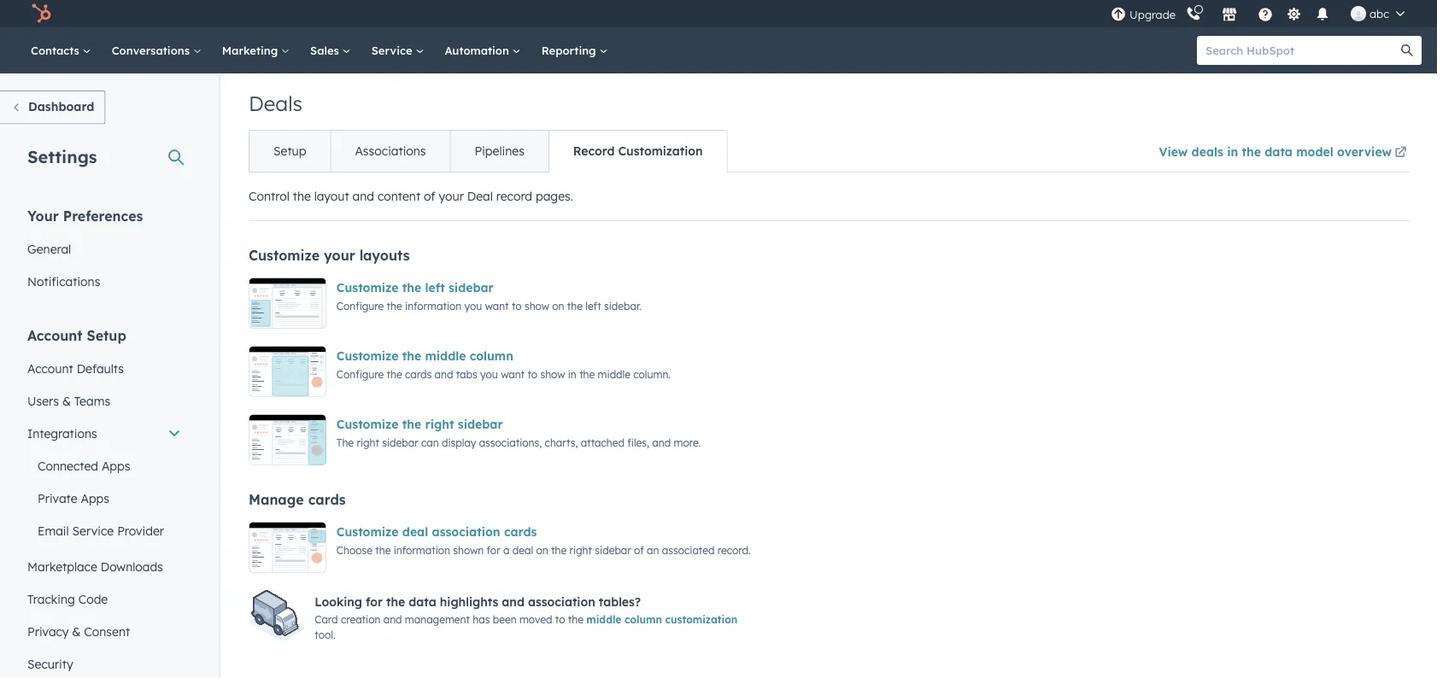 Task type: locate. For each thing, give the bounding box(es) containing it.
0 vertical spatial you
[[465, 300, 482, 312]]

associations link
[[330, 131, 450, 172]]

middle inside looking for the data highlights and association tables? card creation and management has been moved to the middle column customization tool.
[[587, 614, 622, 626]]

1 vertical spatial account
[[27, 361, 73, 376]]

1 horizontal spatial to
[[528, 368, 538, 381]]

0 vertical spatial column
[[470, 349, 514, 364]]

0 horizontal spatial on
[[536, 544, 548, 557]]

& for privacy
[[72, 624, 81, 639]]

1 vertical spatial association
[[528, 594, 595, 609]]

want right 'tabs'
[[501, 368, 525, 381]]

record customization
[[573, 144, 703, 159]]

and right creation
[[383, 614, 402, 626]]

customize down the control
[[249, 247, 320, 264]]

customize your layouts
[[249, 247, 410, 264]]

right
[[425, 417, 454, 432], [357, 436, 379, 449], [570, 544, 592, 557]]

deal
[[402, 525, 428, 540], [513, 544, 533, 557]]

your preferences element
[[17, 206, 191, 298]]

1 vertical spatial in
[[568, 368, 577, 381]]

& right privacy
[[72, 624, 81, 639]]

setup up account defaults link
[[87, 327, 126, 344]]

0 vertical spatial to
[[512, 300, 522, 312]]

customize for customize your layouts
[[249, 247, 320, 264]]

configure
[[337, 300, 384, 312], [337, 368, 384, 381]]

reporting link
[[531, 27, 618, 74]]

1 vertical spatial configure
[[337, 368, 384, 381]]

attached
[[581, 436, 625, 449]]

1 horizontal spatial service
[[371, 43, 416, 57]]

middle left column.
[[598, 368, 631, 381]]

customize down customize the left sidebar button on the top left of the page
[[337, 349, 399, 364]]

for inside customize deal association cards choose the information shown for a deal on the right sidebar of an associated record.
[[487, 544, 501, 557]]

automation
[[445, 43, 513, 57]]

customize inside customize the right sidebar the right sidebar can display associations, charts, attached files, and more.
[[337, 417, 399, 432]]

for
[[487, 544, 501, 557], [366, 594, 383, 609]]

association
[[432, 525, 500, 540], [528, 594, 595, 609]]

account up the account defaults
[[27, 327, 83, 344]]

right up can at the left bottom
[[425, 417, 454, 432]]

in inside customize the middle column configure the cards and tabs you want to show in the middle column.
[[568, 368, 577, 381]]

on right a
[[536, 544, 548, 557]]

column up 'tabs'
[[470, 349, 514, 364]]

0 horizontal spatial association
[[432, 525, 500, 540]]

0 vertical spatial left
[[425, 280, 445, 295]]

0 horizontal spatial cards
[[308, 491, 346, 509]]

1 horizontal spatial &
[[72, 624, 81, 639]]

data up the management
[[409, 594, 436, 609]]

code
[[78, 592, 108, 607]]

highlights
[[440, 594, 498, 609]]

1 vertical spatial right
[[357, 436, 379, 449]]

sidebar inside customize the left sidebar configure the information you want to show on the left sidebar.
[[449, 280, 494, 295]]

of left an
[[634, 544, 644, 557]]

sidebar down customize the right sidebar button
[[382, 436, 419, 449]]

moved
[[520, 614, 553, 626]]

you inside customize the middle column configure the cards and tabs you want to show in the middle column.
[[480, 368, 498, 381]]

show up customize the right sidebar the right sidebar can display associations, charts, attached files, and more.
[[541, 368, 565, 381]]

on for manage cards
[[536, 544, 548, 557]]

0 horizontal spatial column
[[470, 349, 514, 364]]

1 horizontal spatial association
[[528, 594, 595, 609]]

to up customize the middle column configure the cards and tabs you want to show in the middle column.
[[512, 300, 522, 312]]

1 vertical spatial service
[[72, 523, 114, 538]]

sidebar.
[[604, 300, 642, 312]]

cards right manage at left
[[308, 491, 346, 509]]

1 horizontal spatial on
[[552, 300, 564, 312]]

help button
[[1251, 0, 1280, 27]]

users
[[27, 394, 59, 409]]

1 vertical spatial want
[[501, 368, 525, 381]]

0 vertical spatial in
[[1227, 144, 1239, 159]]

tables?
[[599, 594, 641, 609]]

navigation
[[249, 130, 728, 173]]

tracking code link
[[17, 583, 191, 616]]

1 vertical spatial for
[[366, 594, 383, 609]]

associations,
[[479, 436, 542, 449]]

marketing
[[222, 43, 281, 57]]

2 vertical spatial to
[[555, 614, 565, 626]]

1 configure from the top
[[337, 300, 384, 312]]

layouts
[[360, 247, 410, 264]]

cards
[[405, 368, 432, 381], [308, 491, 346, 509], [504, 525, 537, 540]]

customize for customize the middle column configure the cards and tabs you want to show in the middle column.
[[337, 349, 399, 364]]

0 horizontal spatial to
[[512, 300, 522, 312]]

privacy & consent
[[27, 624, 130, 639]]

you right 'tabs'
[[480, 368, 498, 381]]

0 horizontal spatial for
[[366, 594, 383, 609]]

notifications button
[[1309, 0, 1338, 27]]

0 horizontal spatial setup
[[87, 327, 126, 344]]

display
[[442, 436, 476, 449]]

your left layouts
[[324, 247, 355, 264]]

model
[[1297, 144, 1334, 159]]

1 horizontal spatial right
[[425, 417, 454, 432]]

0 vertical spatial setup
[[273, 144, 306, 159]]

data left "model"
[[1265, 144, 1293, 159]]

&
[[62, 394, 71, 409], [72, 624, 81, 639]]

customize up the
[[337, 417, 399, 432]]

cards up a
[[504, 525, 537, 540]]

1 vertical spatial column
[[625, 614, 662, 626]]

right right the
[[357, 436, 379, 449]]

marketing link
[[212, 27, 300, 74]]

1 account from the top
[[27, 327, 83, 344]]

service right sales link at the left top of page
[[371, 43, 416, 57]]

0 vertical spatial cards
[[405, 368, 432, 381]]

information
[[405, 300, 462, 312], [394, 544, 450, 557]]

1 horizontal spatial cards
[[405, 368, 432, 381]]

middle column customization button
[[587, 614, 738, 626]]

0 horizontal spatial &
[[62, 394, 71, 409]]

information down customize deal association cards button
[[394, 544, 450, 557]]

1 vertical spatial data
[[409, 594, 436, 609]]

0 horizontal spatial data
[[409, 594, 436, 609]]

0 vertical spatial middle
[[425, 349, 466, 364]]

1 vertical spatial your
[[324, 247, 355, 264]]

marketplaces button
[[1212, 0, 1248, 27]]

1 vertical spatial to
[[528, 368, 538, 381]]

sidebar left an
[[595, 544, 631, 557]]

0 vertical spatial apps
[[102, 459, 130, 473]]

1 vertical spatial show
[[541, 368, 565, 381]]

cards down customize the middle column button in the bottom left of the page
[[405, 368, 432, 381]]

information for manage cards
[[394, 544, 450, 557]]

1 vertical spatial &
[[72, 624, 81, 639]]

customize up choose
[[337, 525, 399, 540]]

association inside looking for the data highlights and association tables? card creation and management has been moved to the middle column customization tool.
[[528, 594, 595, 609]]

service down private apps link
[[72, 523, 114, 538]]

apps down integrations button
[[102, 459, 130, 473]]

users & teams
[[27, 394, 110, 409]]

service inside service link
[[371, 43, 416, 57]]

your
[[27, 207, 59, 224]]

2 horizontal spatial right
[[570, 544, 592, 557]]

& for users
[[62, 394, 71, 409]]

want up customize the middle column configure the cards and tabs you want to show in the middle column.
[[485, 300, 509, 312]]

0 horizontal spatial your
[[324, 247, 355, 264]]

on
[[552, 300, 564, 312], [536, 544, 548, 557]]

and inside customize the middle column configure the cards and tabs you want to show in the middle column.
[[435, 368, 453, 381]]

customize inside customize the left sidebar configure the information you want to show on the left sidebar.
[[337, 280, 399, 295]]

0 vertical spatial &
[[62, 394, 71, 409]]

in up "charts,"
[[568, 368, 577, 381]]

control the layout and content of your deal record pages.
[[249, 189, 573, 204]]

the
[[337, 436, 354, 449]]

1 horizontal spatial for
[[487, 544, 501, 557]]

2 vertical spatial middle
[[587, 614, 622, 626]]

automation link
[[435, 27, 531, 74]]

manage cards
[[249, 491, 346, 509]]

reporting
[[542, 43, 600, 57]]

0 vertical spatial association
[[432, 525, 500, 540]]

customize deal association cards button
[[337, 522, 537, 543]]

show inside customize the left sidebar configure the information you want to show on the left sidebar.
[[525, 300, 549, 312]]

show inside customize the middle column configure the cards and tabs you want to show in the middle column.
[[541, 368, 565, 381]]

column down tables?
[[625, 614, 662, 626]]

and right layout on the top left of the page
[[353, 189, 374, 204]]

account setup
[[27, 327, 126, 344]]

for up creation
[[366, 594, 383, 609]]

apps up email service provider
[[81, 491, 109, 506]]

1 vertical spatial apps
[[81, 491, 109, 506]]

0 vertical spatial service
[[371, 43, 416, 57]]

2 horizontal spatial to
[[555, 614, 565, 626]]

association up moved
[[528, 594, 595, 609]]

account setup element
[[17, 326, 191, 679]]

account up users
[[27, 361, 73, 376]]

cards inside customize deal association cards choose the information shown for a deal on the right sidebar of an associated record.
[[504, 525, 537, 540]]

0 vertical spatial data
[[1265, 144, 1293, 159]]

0 vertical spatial right
[[425, 417, 454, 432]]

customize inside customize the middle column configure the cards and tabs you want to show in the middle column.
[[337, 349, 399, 364]]

to inside customize the left sidebar configure the information you want to show on the left sidebar.
[[512, 300, 522, 312]]

information inside customize the left sidebar configure the information you want to show on the left sidebar.
[[405, 300, 462, 312]]

2 link opens in a new window image from the top
[[1395, 147, 1407, 159]]

1 horizontal spatial of
[[634, 544, 644, 557]]

show up customize the middle column configure the cards and tabs you want to show in the middle column.
[[525, 300, 549, 312]]

abc button
[[1341, 0, 1415, 27]]

you
[[465, 300, 482, 312], [480, 368, 498, 381]]

and left 'tabs'
[[435, 368, 453, 381]]

sales link
[[300, 27, 361, 74]]

contacts
[[31, 43, 83, 57]]

menu
[[1109, 0, 1417, 27]]

& right users
[[62, 394, 71, 409]]

and up been
[[502, 594, 525, 609]]

privacy & consent link
[[17, 616, 191, 648]]

0 vertical spatial for
[[487, 544, 501, 557]]

apps for private apps
[[81, 491, 109, 506]]

integrations button
[[17, 418, 191, 450]]

0 vertical spatial want
[[485, 300, 509, 312]]

0 vertical spatial deal
[[402, 525, 428, 540]]

pipelines
[[475, 144, 525, 159]]

information inside customize deal association cards choose the information shown for a deal on the right sidebar of an associated record.
[[394, 544, 450, 557]]

1 vertical spatial left
[[586, 300, 601, 312]]

notifications image
[[1315, 8, 1331, 23]]

service inside email service provider link
[[72, 523, 114, 538]]

your left deal
[[439, 189, 464, 204]]

you down customize the left sidebar button on the top left of the page
[[465, 300, 482, 312]]

customize for customize deal association cards choose the information shown for a deal on the right sidebar of an associated record.
[[337, 525, 399, 540]]

middle up 'tabs'
[[425, 349, 466, 364]]

customize down layouts
[[337, 280, 399, 295]]

security link
[[17, 648, 191, 679]]

0 vertical spatial configure
[[337, 300, 384, 312]]

information down customize the left sidebar button on the top left of the page
[[405, 300, 462, 312]]

0 vertical spatial your
[[439, 189, 464, 204]]

abc
[[1370, 6, 1390, 21]]

left up customize the middle column button in the bottom left of the page
[[425, 280, 445, 295]]

search image
[[1402, 44, 1414, 56]]

0 horizontal spatial of
[[424, 189, 435, 204]]

to right moved
[[555, 614, 565, 626]]

2 configure from the top
[[337, 368, 384, 381]]

1 vertical spatial you
[[480, 368, 498, 381]]

1 vertical spatial of
[[634, 544, 644, 557]]

1 vertical spatial middle
[[598, 368, 631, 381]]

middle down tables?
[[587, 614, 622, 626]]

left left sidebar.
[[586, 300, 601, 312]]

on inside customize deal association cards choose the information shown for a deal on the right sidebar of an associated record.
[[536, 544, 548, 557]]

on inside customize the left sidebar configure the information you want to show on the left sidebar.
[[552, 300, 564, 312]]

1 vertical spatial on
[[536, 544, 548, 557]]

in right deals
[[1227, 144, 1239, 159]]

2 vertical spatial cards
[[504, 525, 537, 540]]

of right content
[[424, 189, 435, 204]]

settings link
[[1284, 5, 1305, 23]]

customize inside customize deal association cards choose the information shown for a deal on the right sidebar of an associated record.
[[337, 525, 399, 540]]

0 horizontal spatial in
[[568, 368, 577, 381]]

1 horizontal spatial column
[[625, 614, 662, 626]]

right inside customize deal association cards choose the information shown for a deal on the right sidebar of an associated record.
[[570, 544, 592, 557]]

and right files,
[[652, 436, 671, 449]]

setup
[[273, 144, 306, 159], [87, 327, 126, 344]]

setup down the deals
[[273, 144, 306, 159]]

0 vertical spatial information
[[405, 300, 462, 312]]

0 vertical spatial account
[[27, 327, 83, 344]]

on left sidebar.
[[552, 300, 564, 312]]

2 account from the top
[[27, 361, 73, 376]]

1 vertical spatial deal
[[513, 544, 533, 557]]

tracking
[[27, 592, 75, 607]]

1 horizontal spatial in
[[1227, 144, 1239, 159]]

left
[[425, 280, 445, 295], [586, 300, 601, 312]]

2 horizontal spatial cards
[[504, 525, 537, 540]]

configure down customize the middle column button in the bottom left of the page
[[337, 368, 384, 381]]

and inside customize the right sidebar the right sidebar can display associations, charts, attached files, and more.
[[652, 436, 671, 449]]

customization
[[618, 144, 703, 159]]

your preferences
[[27, 207, 143, 224]]

1 horizontal spatial deal
[[513, 544, 533, 557]]

deal
[[467, 189, 493, 204]]

general link
[[17, 233, 191, 265]]

0 horizontal spatial service
[[72, 523, 114, 538]]

0 horizontal spatial left
[[425, 280, 445, 295]]

integrations
[[27, 426, 97, 441]]

the
[[1242, 144, 1261, 159], [293, 189, 311, 204], [402, 280, 422, 295], [387, 300, 402, 312], [567, 300, 583, 312], [402, 349, 422, 364], [387, 368, 402, 381], [580, 368, 595, 381], [402, 417, 422, 432], [375, 544, 391, 557], [551, 544, 567, 557], [386, 594, 405, 609], [568, 614, 584, 626]]

connected apps link
[[17, 450, 191, 482]]

right left an
[[570, 544, 592, 557]]

help image
[[1258, 8, 1274, 23]]

0 vertical spatial on
[[552, 300, 564, 312]]

to up customize the right sidebar the right sidebar can display associations, charts, attached files, and more.
[[528, 368, 538, 381]]

configure inside customize the left sidebar configure the information you want to show on the left sidebar.
[[337, 300, 384, 312]]

sidebar up customize the middle column button in the bottom left of the page
[[449, 280, 494, 295]]

configure down layouts
[[337, 300, 384, 312]]

link opens in a new window image
[[1395, 143, 1407, 163], [1395, 147, 1407, 159]]

1 horizontal spatial setup
[[273, 144, 306, 159]]

choose
[[337, 544, 373, 557]]

hubspot image
[[31, 3, 51, 24]]

configure inside customize the middle column configure the cards and tabs you want to show in the middle column.
[[337, 368, 384, 381]]

1 vertical spatial information
[[394, 544, 450, 557]]

your
[[439, 189, 464, 204], [324, 247, 355, 264]]

2 vertical spatial right
[[570, 544, 592, 557]]

column
[[470, 349, 514, 364], [625, 614, 662, 626]]

connected apps
[[38, 459, 130, 473]]

calling icon image
[[1186, 7, 1202, 22]]

association up shown
[[432, 525, 500, 540]]

for left a
[[487, 544, 501, 557]]

setup inside 'link'
[[273, 144, 306, 159]]

0 vertical spatial show
[[525, 300, 549, 312]]

data
[[1265, 144, 1293, 159], [409, 594, 436, 609]]



Task type: vqa. For each thing, say whether or not it's contained in the screenshot.


Task type: describe. For each thing, give the bounding box(es) containing it.
customize the left sidebar configure the information you want to show on the left sidebar.
[[337, 280, 642, 312]]

cards inside customize the middle column configure the cards and tabs you want to show in the middle column.
[[405, 368, 432, 381]]

1 horizontal spatial your
[[439, 189, 464, 204]]

management
[[405, 614, 470, 626]]

search button
[[1393, 36, 1422, 65]]

marketplace downloads
[[27, 559, 163, 574]]

settings image
[[1287, 7, 1302, 23]]

in inside view deals in the data model overview link
[[1227, 144, 1239, 159]]

setup link
[[250, 131, 330, 172]]

email
[[38, 523, 69, 538]]

privacy
[[27, 624, 69, 639]]

account defaults link
[[17, 353, 191, 385]]

pipelines link
[[450, 131, 549, 172]]

1 horizontal spatial data
[[1265, 144, 1293, 159]]

private apps link
[[17, 482, 191, 515]]

private apps
[[38, 491, 109, 506]]

data inside looking for the data highlights and association tables? card creation and management has been moved to the middle column customization tool.
[[409, 594, 436, 609]]

conversations link
[[101, 27, 212, 74]]

service link
[[361, 27, 435, 74]]

customize for customize the right sidebar the right sidebar can display associations, charts, attached files, and more.
[[337, 417, 399, 432]]

customize the right sidebar button
[[337, 415, 503, 435]]

shown
[[453, 544, 484, 557]]

for inside looking for the data highlights and association tables? card creation and management has been moved to the middle column customization tool.
[[366, 594, 383, 609]]

tabs
[[456, 368, 478, 381]]

want inside customize the middle column configure the cards and tabs you want to show in the middle column.
[[501, 368, 525, 381]]

creation
[[341, 614, 381, 626]]

customize the left sidebar button
[[337, 278, 494, 298]]

conversations
[[112, 43, 193, 57]]

want inside customize the left sidebar configure the information you want to show on the left sidebar.
[[485, 300, 509, 312]]

tracking code
[[27, 592, 108, 607]]

information for customize your layouts
[[405, 300, 462, 312]]

apps for connected apps
[[102, 459, 130, 473]]

0 horizontal spatial right
[[357, 436, 379, 449]]

record.
[[718, 544, 751, 557]]

general
[[27, 241, 71, 256]]

view deals in the data model overview link
[[1159, 133, 1410, 172]]

charts,
[[545, 436, 578, 449]]

calling icon button
[[1179, 2, 1209, 25]]

defaults
[[77, 361, 124, 376]]

you inside customize the left sidebar configure the information you want to show on the left sidebar.
[[465, 300, 482, 312]]

preferences
[[63, 207, 143, 224]]

deals
[[249, 91, 303, 116]]

gary orlando image
[[1351, 6, 1367, 21]]

files,
[[628, 436, 650, 449]]

customize the middle column configure the cards and tabs you want to show in the middle column.
[[337, 349, 671, 381]]

deals
[[1192, 144, 1224, 159]]

provider
[[117, 523, 164, 538]]

downloads
[[101, 559, 163, 574]]

association inside customize deal association cards choose the information shown for a deal on the right sidebar of an associated record.
[[432, 525, 500, 540]]

upgrade
[[1130, 8, 1176, 22]]

customize the right sidebar the right sidebar can display associations, charts, attached files, and more.
[[337, 417, 701, 449]]

settings
[[27, 146, 97, 167]]

1 link opens in a new window image from the top
[[1395, 143, 1407, 163]]

1 horizontal spatial left
[[586, 300, 601, 312]]

record customization link
[[549, 131, 727, 172]]

customization
[[665, 614, 738, 626]]

upgrade image
[[1111, 7, 1127, 23]]

0 vertical spatial of
[[424, 189, 435, 204]]

Search HubSpot search field
[[1197, 36, 1407, 65]]

an
[[647, 544, 659, 557]]

more.
[[674, 436, 701, 449]]

configure for customize the middle column
[[337, 368, 384, 381]]

of inside customize deal association cards choose the information shown for a deal on the right sidebar of an associated record.
[[634, 544, 644, 557]]

connected
[[38, 459, 98, 473]]

0 horizontal spatial deal
[[402, 525, 428, 540]]

to inside looking for the data highlights and association tables? card creation and management has been moved to the middle column customization tool.
[[555, 614, 565, 626]]

navigation containing setup
[[249, 130, 728, 173]]

content
[[378, 189, 421, 204]]

column.
[[634, 368, 671, 381]]

sales
[[310, 43, 342, 57]]

to inside customize the middle column configure the cards and tabs you want to show in the middle column.
[[528, 368, 538, 381]]

the inside customize the right sidebar the right sidebar can display associations, charts, attached files, and more.
[[402, 417, 422, 432]]

on for customize your layouts
[[552, 300, 564, 312]]

customize deal association cards choose the information shown for a deal on the right sidebar of an associated record.
[[337, 525, 751, 557]]

account defaults
[[27, 361, 124, 376]]

sidebar inside customize deal association cards choose the information shown for a deal on the right sidebar of an associated record.
[[595, 544, 631, 557]]

column inside looking for the data highlights and association tables? card creation and management has been moved to the middle column customization tool.
[[625, 614, 662, 626]]

been
[[493, 614, 517, 626]]

email service provider link
[[17, 515, 191, 547]]

associations
[[355, 144, 426, 159]]

1 vertical spatial cards
[[308, 491, 346, 509]]

contacts link
[[21, 27, 101, 74]]

tool.
[[315, 629, 336, 642]]

hubspot link
[[21, 3, 64, 24]]

marketplace downloads link
[[17, 551, 191, 583]]

customize for customize the left sidebar configure the information you want to show on the left sidebar.
[[337, 280, 399, 295]]

has
[[473, 614, 490, 626]]

sidebar up display
[[458, 417, 503, 432]]

menu containing abc
[[1109, 0, 1417, 27]]

view
[[1159, 144, 1188, 159]]

record
[[496, 189, 533, 204]]

account for account defaults
[[27, 361, 73, 376]]

associated
[[662, 544, 715, 557]]

account for account setup
[[27, 327, 83, 344]]

dashboard link
[[0, 91, 105, 124]]

1 vertical spatial setup
[[87, 327, 126, 344]]

dashboard
[[28, 99, 94, 114]]

consent
[[84, 624, 130, 639]]

a
[[503, 544, 510, 557]]

configure for customize the left sidebar
[[337, 300, 384, 312]]

users & teams link
[[17, 385, 191, 418]]

private
[[38, 491, 77, 506]]

looking
[[315, 594, 362, 609]]

marketplaces image
[[1222, 8, 1238, 23]]

column inside customize the middle column configure the cards and tabs you want to show in the middle column.
[[470, 349, 514, 364]]

pages.
[[536, 189, 573, 204]]



